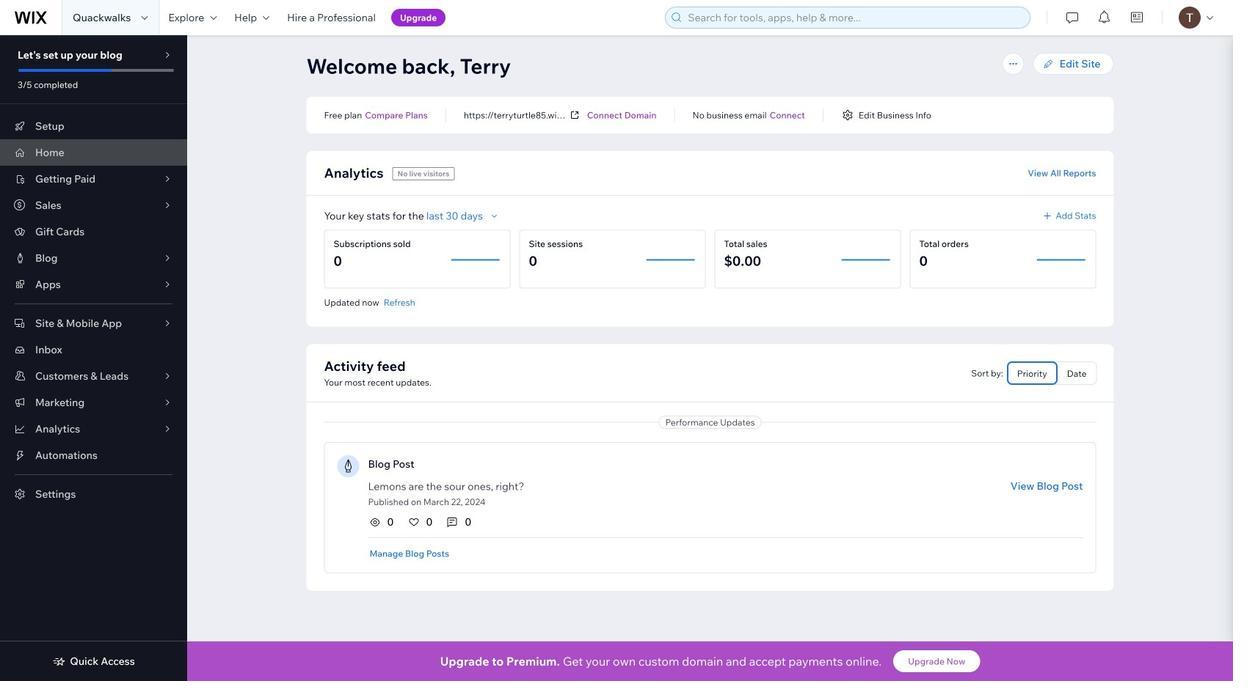 Task type: describe. For each thing, give the bounding box(es) containing it.
Search for tools, apps, help & more... field
[[684, 7, 1026, 28]]

sidebar element
[[0, 35, 187, 682]]



Task type: vqa. For each thing, say whether or not it's contained in the screenshot.
search for tools, apps, help & more... field
yes



